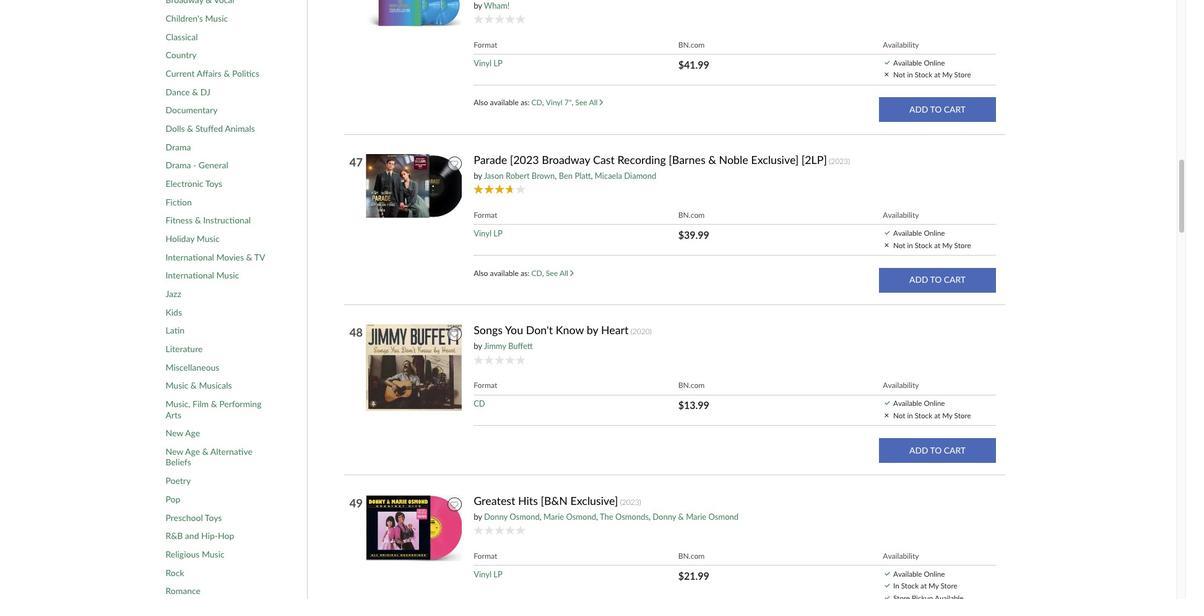 Task type: locate. For each thing, give the bounding box(es) containing it.
0 vertical spatial close modal image
[[885, 243, 889, 247]]

also up 'parade'
[[474, 98, 488, 107]]

0 horizontal spatial see all
[[546, 268, 570, 278]]

by left wham! link at the top
[[474, 0, 482, 10]]

3 available online from the top
[[893, 399, 945, 408]]

format down jimmy
[[474, 381, 497, 390]]

cd link down jimmy
[[474, 399, 485, 409]]

,
[[542, 98, 544, 107], [572, 98, 573, 107], [555, 171, 557, 181], [591, 171, 593, 181], [542, 268, 544, 278], [540, 512, 542, 522], [596, 512, 598, 522], [649, 512, 651, 522]]

vinyl lp
[[474, 58, 503, 68], [474, 229, 503, 238], [474, 569, 503, 579]]

2 vertical spatial not
[[893, 411, 905, 420]]

current affairs & politics
[[166, 68, 259, 79]]

donny
[[484, 512, 508, 522], [653, 512, 676, 522]]

1 horizontal spatial (2023)
[[829, 157, 850, 166]]

2 vertical spatial lp
[[494, 569, 503, 579]]

& right 'affairs'
[[224, 68, 230, 79]]

2 check image from the top
[[885, 572, 890, 576]]

format down jason
[[474, 211, 497, 220]]

bn.com for songs you don't know by heart
[[678, 381, 705, 390]]

1 vertical spatial vinyl lp
[[474, 229, 503, 238]]

1 horizontal spatial all
[[589, 98, 598, 107]]

4 bn.com from the top
[[678, 551, 705, 561]]

3 vinyl lp from the top
[[474, 569, 503, 579]]

new inside the new age & alternative beliefs
[[166, 446, 183, 457]]

music down movies
[[216, 270, 239, 281]]

don't
[[526, 323, 553, 337]]

all right also available as: cd ,
[[560, 268, 568, 278]]

greatest hits [b&n exclusive] image
[[366, 494, 465, 562]]

available left vinyl 7" link
[[490, 98, 519, 107]]

electronic
[[166, 178, 203, 189]]

1 vertical spatial cd
[[531, 268, 542, 278]]

0 vertical spatial international
[[166, 252, 214, 262]]

$13.99 link
[[678, 400, 709, 411]]

1 available from the top
[[490, 98, 519, 107]]

music down fitness & instructional link
[[197, 233, 220, 244]]

1 horizontal spatial osmond
[[566, 512, 596, 522]]

1 drama from the top
[[166, 142, 191, 152]]

see right 7"
[[575, 98, 587, 107]]

3 bn.com from the top
[[678, 381, 705, 390]]

1 vertical spatial (2023)
[[620, 498, 641, 507]]

, left "micaela" at the top right of the page
[[591, 171, 593, 181]]

see
[[575, 98, 587, 107], [546, 268, 558, 278]]

marie osmond link
[[544, 512, 596, 522]]

fitness & instructional
[[166, 215, 251, 226]]

new
[[166, 428, 183, 438], [166, 446, 183, 457]]

3 not from the top
[[893, 411, 905, 420]]

& inside music, film & performing arts
[[211, 399, 217, 409]]

1 vertical spatial as:
[[521, 268, 530, 278]]

1 vertical spatial international
[[166, 270, 214, 281]]

vinyl lp for parade [2023 broadway cast recording [barnes & noble exclusive] [2lp]
[[474, 229, 503, 238]]

[b&n
[[541, 494, 568, 507]]

1 vertical spatial see
[[546, 268, 558, 278]]

0 horizontal spatial exclusive]
[[571, 494, 618, 507]]

donny right osmonds
[[653, 512, 676, 522]]

the
[[600, 512, 613, 522]]

bn.com up $13.99 link
[[678, 381, 705, 390]]

also available as: cd , vinyl 7" ,
[[474, 98, 575, 107]]

1 vertical spatial all
[[560, 268, 568, 278]]

lp up also available as: cd ,
[[494, 229, 503, 238]]

3 not in stock at my store from the top
[[893, 411, 971, 420]]

2 vertical spatial not in stock at my store
[[893, 411, 971, 420]]

2 age from the top
[[185, 446, 200, 457]]

check image
[[885, 231, 890, 235], [885, 401, 890, 405], [885, 584, 890, 588], [885, 596, 890, 599]]

right image up "know"
[[570, 270, 574, 276]]

parade [2023 broadway cast recording [barnes & noble exclusive] [2lp] image
[[366, 154, 465, 218]]

noble
[[719, 153, 748, 167]]

performing
[[219, 399, 262, 409]]

0 horizontal spatial right image
[[570, 270, 574, 276]]

$21.99 link
[[678, 570, 709, 582]]

stock for $41.99
[[915, 70, 932, 79]]

2 check image from the top
[[885, 401, 890, 405]]

2 donny from the left
[[653, 512, 676, 522]]

cd up don't on the left of page
[[531, 268, 542, 278]]

availability for songs you don't know by heart
[[883, 381, 919, 390]]

2 format from the top
[[474, 211, 497, 220]]

, up broadway
[[572, 98, 573, 107]]

0 vertical spatial drama
[[166, 142, 191, 152]]

0 vertical spatial toys
[[205, 178, 222, 189]]

0 vertical spatial see
[[575, 98, 587, 107]]

0 vertical spatial cd
[[531, 98, 542, 107]]

drama - general link
[[166, 160, 228, 171]]

right image right 7"
[[600, 99, 603, 106]]

1 international from the top
[[166, 252, 214, 262]]

music
[[205, 13, 228, 24], [197, 233, 220, 244], [216, 270, 239, 281], [166, 380, 188, 391], [202, 549, 225, 560]]

1 vertical spatial new
[[166, 446, 183, 457]]

1 lp from the top
[[494, 58, 503, 68]]

$41.99
[[678, 59, 709, 70]]

0 vertical spatial not
[[893, 70, 905, 79]]

3 online from the top
[[924, 399, 945, 408]]

2 available from the top
[[893, 229, 922, 237]]

see all link
[[575, 98, 603, 107], [546, 268, 574, 278]]

2 as: from the top
[[521, 268, 530, 278]]

music,
[[166, 399, 190, 409]]

1 age from the top
[[185, 428, 200, 438]]

age for new age
[[185, 428, 200, 438]]

age inside the new age & alternative beliefs
[[185, 446, 200, 457]]

musicals
[[199, 380, 232, 391]]

& inside parade [2023 broadway cast recording [barnes & noble exclusive] [2lp] (2023) by jason robert brown , ben platt , micaela diamond
[[708, 153, 716, 167]]

platt
[[575, 171, 591, 181]]

not
[[893, 70, 905, 79], [893, 241, 905, 249], [893, 411, 905, 420]]

close modal image
[[885, 73, 889, 76]]

&
[[224, 68, 230, 79], [192, 86, 198, 97], [187, 123, 193, 134], [708, 153, 716, 167], [195, 215, 201, 226], [246, 252, 252, 262], [191, 380, 197, 391], [211, 399, 217, 409], [202, 446, 208, 457], [678, 512, 684, 522]]

0 vertical spatial all
[[589, 98, 598, 107]]

2 available from the top
[[490, 268, 519, 278]]

exclusive] up the
[[571, 494, 618, 507]]

bn.com up $39.99
[[678, 211, 705, 220]]

international for international music
[[166, 270, 214, 281]]

2 vertical spatial vinyl lp link
[[474, 569, 503, 579]]

3 osmond from the left
[[709, 512, 739, 522]]

& left alternative
[[202, 446, 208, 457]]

1 close modal image from the top
[[885, 243, 889, 247]]

film
[[193, 399, 209, 409]]

2 also from the top
[[474, 268, 488, 278]]

music down hip-
[[202, 549, 225, 560]]

2 not from the top
[[893, 241, 905, 249]]

4 format from the top
[[474, 551, 497, 561]]

see all
[[575, 98, 600, 107], [546, 268, 570, 278]]

not in stock at my store
[[893, 70, 971, 79], [893, 241, 971, 249], [893, 411, 971, 420]]

(2020)
[[631, 327, 652, 336]]

fitness & instructional link
[[166, 215, 251, 226]]

1 vertical spatial in
[[907, 241, 913, 249]]

(2023) right [2lp]
[[829, 157, 850, 166]]

1 horizontal spatial exclusive]
[[751, 153, 799, 167]]

2 bn.com from the top
[[678, 211, 705, 220]]

format down by wham!
[[474, 40, 497, 49]]

also for also available as: cd ,
[[474, 268, 488, 278]]

see all link up songs you don't know by heart link
[[546, 268, 574, 278]]

religious music link
[[166, 549, 225, 560]]

vinyl lp link for parade [2023 broadway cast recording [barnes & noble exclusive] [2lp]
[[474, 229, 503, 238]]

at for $13.99
[[934, 411, 940, 420]]

available up you
[[490, 268, 519, 278]]

cd link for vinyl 7"
[[531, 98, 542, 107]]

music, film & performing arts
[[166, 399, 262, 420]]

1 vertical spatial toys
[[205, 512, 222, 523]]

3 vinyl lp link from the top
[[474, 569, 503, 579]]

kids
[[166, 307, 182, 317]]

my store for $41.99
[[942, 70, 971, 79]]

3 available from the top
[[893, 399, 922, 408]]

availability
[[883, 40, 919, 49], [883, 211, 919, 220], [883, 381, 919, 390], [883, 551, 919, 561]]

0 horizontal spatial all
[[560, 268, 568, 278]]

(2023) up osmonds
[[620, 498, 641, 507]]

2 vertical spatial in
[[907, 411, 913, 420]]

check image
[[885, 60, 890, 64], [885, 572, 890, 576]]

available for also available as: cd ,
[[490, 268, 519, 278]]

3 format from the top
[[474, 381, 497, 390]]

1 also from the top
[[474, 98, 488, 107]]

new up beliefs
[[166, 446, 183, 457]]

marie down [b&n
[[544, 512, 564, 522]]

lp for greatest hits [b&n exclusive]
[[494, 569, 503, 579]]

heart
[[601, 323, 629, 337]]

bn.com up $21.99
[[678, 551, 705, 561]]

1 as: from the top
[[521, 98, 530, 107]]

right image for leftmost the see all link
[[570, 270, 574, 276]]

0 vertical spatial new
[[166, 428, 183, 438]]

(2023)
[[829, 157, 850, 166], [620, 498, 641, 507]]

available
[[490, 98, 519, 107], [490, 268, 519, 278]]

see all link right 7"
[[575, 98, 603, 107]]

cd left vinyl 7" link
[[531, 98, 542, 107]]

miscellaneous link
[[166, 362, 219, 373]]

3 lp from the top
[[494, 569, 503, 579]]

1 vertical spatial not
[[893, 241, 905, 249]]

latin link
[[166, 325, 185, 336]]

3 in from the top
[[907, 411, 913, 420]]

0 vertical spatial vinyl lp link
[[474, 58, 503, 68]]

1 vertical spatial exclusive]
[[571, 494, 618, 507]]

2 online from the top
[[924, 229, 945, 237]]

electronic toys
[[166, 178, 222, 189]]

by inside parade [2023 broadway cast recording [barnes & noble exclusive] [2lp] (2023) by jason robert brown , ben platt , micaela diamond
[[474, 171, 482, 181]]

0 vertical spatial vinyl lp
[[474, 58, 503, 68]]

holiday music
[[166, 233, 220, 244]]

new age link
[[166, 428, 200, 439]]

cd link left vinyl 7" link
[[531, 98, 542, 107]]

& right film
[[211, 399, 217, 409]]

0 vertical spatial age
[[185, 428, 200, 438]]

1 vertical spatial not in stock at my store
[[893, 241, 971, 249]]

marie up $21.99 link
[[686, 512, 706, 522]]

3 availability from the top
[[883, 381, 919, 390]]

cd down jimmy
[[474, 399, 485, 409]]

age for new age & alternative beliefs
[[185, 446, 200, 457]]

music for children's music
[[205, 13, 228, 24]]

music up music,
[[166, 380, 188, 391]]

by left heart
[[587, 323, 598, 337]]

international movies & tv
[[166, 252, 265, 262]]

4 online from the top
[[924, 569, 945, 578]]

by inside greatest hits [b&n exclusive] (2023) by donny osmond , marie osmond , the osmonds , donny & marie osmond
[[474, 512, 482, 522]]

None submit
[[879, 97, 996, 122], [879, 268, 996, 293], [879, 438, 996, 463], [879, 97, 996, 122], [879, 268, 996, 293], [879, 438, 996, 463]]

international up jazz
[[166, 270, 214, 281]]

2 drama from the top
[[166, 160, 191, 170]]

, right the
[[649, 512, 651, 522]]

toys up hip-
[[205, 512, 222, 523]]

available
[[893, 58, 922, 67], [893, 229, 922, 237], [893, 399, 922, 408], [893, 569, 922, 578]]

available for greatest hits [b&n exclusive]
[[893, 569, 922, 578]]

music right the 'children's'
[[205, 13, 228, 24]]

vinyl
[[474, 58, 492, 68], [546, 98, 563, 107], [474, 229, 492, 238], [474, 569, 492, 579]]

2 vertical spatial vinyl lp
[[474, 569, 503, 579]]

in stock at my store
[[893, 582, 957, 590]]

online for greatest hits [b&n exclusive]
[[924, 569, 945, 578]]

2 vinyl lp from the top
[[474, 229, 503, 238]]

toys for electronic toys
[[205, 178, 222, 189]]

age up the new age & alternative beliefs
[[185, 428, 200, 438]]

see all up songs you don't know by heart link
[[546, 268, 570, 278]]

hop
[[218, 531, 234, 541]]

children's music
[[166, 13, 228, 24]]

1 vertical spatial vinyl lp link
[[474, 229, 503, 238]]

0 vertical spatial in
[[907, 70, 913, 79]]

0 horizontal spatial osmond
[[510, 512, 540, 522]]

1 horizontal spatial marie
[[686, 512, 706, 522]]

also for also available as: cd , vinyl 7" ,
[[474, 98, 488, 107]]

0 horizontal spatial donny
[[484, 512, 508, 522]]

1 vertical spatial age
[[185, 446, 200, 457]]

drama left -
[[166, 160, 191, 170]]

0 vertical spatial as:
[[521, 98, 530, 107]]

drama down dolls
[[166, 142, 191, 152]]

0 vertical spatial cd link
[[531, 98, 542, 107]]

toys down general
[[205, 178, 222, 189]]

2 international from the top
[[166, 270, 214, 281]]

age up beliefs
[[185, 446, 200, 457]]

2 available online from the top
[[893, 229, 945, 237]]

movies
[[216, 252, 244, 262]]

1 vertical spatial close modal image
[[885, 413, 889, 417]]

1 marie from the left
[[544, 512, 564, 522]]

dance
[[166, 86, 190, 97]]

1 horizontal spatial donny
[[653, 512, 676, 522]]

not for songs you don't know by heart
[[893, 411, 905, 420]]

[2lp]
[[802, 153, 827, 167]]

1 vertical spatial available
[[490, 268, 519, 278]]

greatest hits [b&n exclusive] link
[[474, 494, 618, 508]]

2 in from the top
[[907, 241, 913, 249]]

children's
[[166, 13, 203, 24]]

2 close modal image from the top
[[885, 413, 889, 417]]

children's music link
[[166, 13, 228, 24]]

1 vertical spatial lp
[[494, 229, 503, 238]]

bn.com up $41.99 at the top of page
[[678, 40, 705, 49]]

0 vertical spatial right image
[[600, 99, 603, 106]]

& right osmonds
[[678, 512, 684, 522]]

0 vertical spatial not in stock at my store
[[893, 70, 971, 79]]

& left the noble
[[708, 153, 716, 167]]

donny down "greatest"
[[484, 512, 508, 522]]

1 vertical spatial cd link
[[531, 268, 542, 278]]

close modal image for songs you don't know by heart
[[885, 413, 889, 417]]

0 vertical spatial exclusive]
[[751, 153, 799, 167]]

by down "greatest"
[[474, 512, 482, 522]]

by left jason
[[474, 171, 482, 181]]

in for songs you don't know by heart
[[907, 411, 913, 420]]

1 new from the top
[[166, 428, 183, 438]]

2 not in stock at my store from the top
[[893, 241, 971, 249]]

1 vertical spatial drama
[[166, 160, 191, 170]]

2 lp from the top
[[494, 229, 503, 238]]

1 vinyl lp link from the top
[[474, 58, 503, 68]]

vinyl for $39.99
[[474, 229, 492, 238]]

as: up you
[[521, 268, 530, 278]]

music for holiday music
[[197, 233, 220, 244]]

new down arts
[[166, 428, 183, 438]]

1 online from the top
[[924, 58, 945, 67]]

jimmy buffett link
[[484, 341, 533, 351]]

1 check image from the top
[[885, 60, 890, 64]]

also up songs
[[474, 268, 488, 278]]

0 vertical spatial see all
[[575, 98, 600, 107]]

, left ben
[[555, 171, 557, 181]]

0 vertical spatial see all link
[[575, 98, 603, 107]]

$21.99
[[678, 570, 709, 582]]

international movies & tv link
[[166, 252, 265, 263]]

dance & dj
[[166, 86, 210, 97]]

1 donny from the left
[[484, 512, 508, 522]]

lp down the donny osmond link
[[494, 569, 503, 579]]

r&b and hip-hop link
[[166, 531, 234, 541]]

also
[[474, 98, 488, 107], [474, 268, 488, 278]]

2 new from the top
[[166, 446, 183, 457]]

0 vertical spatial check image
[[885, 60, 890, 64]]

4 availability from the top
[[883, 551, 919, 561]]

1 vertical spatial see all link
[[546, 268, 574, 278]]

4 available from the top
[[893, 569, 922, 578]]

4 available online from the top
[[893, 569, 945, 578]]

available online
[[893, 58, 945, 67], [893, 229, 945, 237], [893, 399, 945, 408], [893, 569, 945, 578]]

0 horizontal spatial see
[[546, 268, 558, 278]]

ben platt link
[[559, 171, 591, 181]]

lp up also available as: cd , vinyl 7" ,
[[494, 58, 503, 68]]

$13.99
[[678, 400, 709, 411]]

as:
[[521, 98, 530, 107], [521, 268, 530, 278]]

& left dj
[[192, 86, 198, 97]]

available for songs you don't know by heart
[[893, 399, 922, 408]]

online for songs you don't know by heart
[[924, 399, 945, 408]]

(2023) inside parade [2023 broadway cast recording [barnes & noble exclusive] [2lp] (2023) by jason robert brown , ben platt , micaela diamond
[[829, 157, 850, 166]]

1 check image from the top
[[885, 231, 890, 235]]

as: for also available as: cd , vinyl 7" ,
[[521, 98, 530, 107]]

at
[[934, 70, 940, 79], [934, 241, 940, 249], [934, 411, 940, 420], [921, 582, 927, 590]]

& inside greatest hits [b&n exclusive] (2023) by donny osmond , marie osmond , the osmonds , donny & marie osmond
[[678, 512, 684, 522]]

lp
[[494, 58, 503, 68], [494, 229, 503, 238], [494, 569, 503, 579]]

4 check image from the top
[[885, 596, 890, 599]]

1 horizontal spatial right image
[[600, 99, 603, 106]]

& right dolls
[[187, 123, 193, 134]]

rock
[[166, 567, 184, 578]]

0 vertical spatial also
[[474, 98, 488, 107]]

songs you don't know by heart image
[[366, 324, 465, 412]]

0 vertical spatial (2023)
[[829, 157, 850, 166]]

1 bn.com from the top
[[678, 40, 705, 49]]

exclusive] left [2lp]
[[751, 153, 799, 167]]

cd link up don't on the left of page
[[531, 268, 542, 278]]

2 availability from the top
[[883, 211, 919, 220]]

0 vertical spatial lp
[[494, 58, 503, 68]]

1 available from the top
[[893, 58, 922, 67]]

0 horizontal spatial marie
[[544, 512, 564, 522]]

1 vertical spatial right image
[[570, 270, 574, 276]]

not for parade [2023 broadway cast recording [barnes & noble exclusive] [2lp]
[[893, 241, 905, 249]]

osmond
[[510, 512, 540, 522], [566, 512, 596, 522], [709, 512, 739, 522]]

international down holiday music link
[[166, 252, 214, 262]]

all right 7"
[[589, 98, 598, 107]]

by left jimmy
[[474, 341, 482, 351]]

jason
[[484, 171, 504, 181]]

by
[[474, 0, 482, 10], [474, 171, 482, 181], [587, 323, 598, 337], [474, 341, 482, 351], [474, 512, 482, 522]]

format down the donny osmond link
[[474, 551, 497, 561]]

2 vinyl lp link from the top
[[474, 229, 503, 238]]

2 horizontal spatial osmond
[[709, 512, 739, 522]]

close modal image for parade [2023 broadway cast recording [barnes & noble exclusive] [2lp]
[[885, 243, 889, 247]]

see up songs you don't know by heart link
[[546, 268, 558, 278]]

cast
[[593, 153, 615, 167]]

1 vertical spatial also
[[474, 268, 488, 278]]

0 horizontal spatial (2023)
[[620, 498, 641, 507]]

1 vertical spatial check image
[[885, 572, 890, 576]]

see all right 7"
[[575, 98, 600, 107]]

& left tv
[[246, 252, 252, 262]]

0 vertical spatial available
[[490, 98, 519, 107]]

as: left vinyl 7" link
[[521, 98, 530, 107]]

right image
[[600, 99, 603, 106], [570, 270, 574, 276]]

close modal image
[[885, 243, 889, 247], [885, 413, 889, 417]]



Task type: vqa. For each thing, say whether or not it's contained in the screenshot.
OFFER
no



Task type: describe. For each thing, give the bounding box(es) containing it.
jazz
[[166, 289, 181, 299]]

religious
[[166, 549, 200, 560]]

r&b and hip-hop
[[166, 531, 234, 541]]

vinyl 7" link
[[546, 98, 572, 107]]

romance
[[166, 586, 201, 596]]

1 horizontal spatial see
[[575, 98, 587, 107]]

know
[[556, 323, 584, 337]]

international music
[[166, 270, 239, 281]]

1 osmond from the left
[[510, 512, 540, 522]]

music for international music
[[216, 270, 239, 281]]

recording
[[618, 153, 666, 167]]

format for songs you don't know by heart
[[474, 381, 497, 390]]

check image for $41.99
[[885, 60, 890, 64]]

available for parade [2023 broadway cast recording [barnes & noble exclusive] [2lp]
[[893, 229, 922, 237]]

available online for greatest hits [b&n exclusive]
[[893, 569, 945, 578]]

check image for $21.99
[[885, 572, 890, 576]]

availability for parade [2023 broadway cast recording [barnes & noble exclusive] [2lp]
[[883, 211, 919, 220]]

vinyl for $21.99
[[474, 569, 492, 579]]

1 horizontal spatial see all link
[[575, 98, 603, 107]]

$41.99 link
[[678, 59, 709, 70]]

cd for also available as: cd , vinyl 7" ,
[[531, 98, 542, 107]]

pop
[[166, 494, 180, 504]]

bn.com for parade [2023 broadway cast recording [barnes & noble exclusive] [2lp]
[[678, 211, 705, 220]]

new age & alternative beliefs
[[166, 446, 253, 468]]

2 vertical spatial cd
[[474, 399, 485, 409]]

current affairs & politics link
[[166, 68, 259, 79]]

vinyl for $41.99
[[474, 58, 492, 68]]

my store for $13.99
[[942, 411, 971, 420]]

jazz link
[[166, 289, 181, 299]]

stuffed
[[195, 123, 223, 134]]

as: for also available as: cd ,
[[521, 268, 530, 278]]

general
[[199, 160, 228, 170]]

dance & dj link
[[166, 86, 210, 97]]

documentary link
[[166, 105, 218, 116]]

classical
[[166, 31, 198, 42]]

available online for parade [2023 broadway cast recording [barnes & noble exclusive] [2lp]
[[893, 229, 945, 237]]

dolls
[[166, 123, 185, 134]]

$39.99
[[678, 229, 709, 241]]

0 horizontal spatial see all link
[[546, 268, 574, 278]]

at for $41.99
[[934, 70, 940, 79]]

& inside the new age & alternative beliefs
[[202, 446, 208, 457]]

country link
[[166, 50, 197, 61]]

drama for drama - general
[[166, 160, 191, 170]]

format for parade [2023 broadway cast recording [barnes & noble exclusive] [2lp]
[[474, 211, 497, 220]]

animals
[[225, 123, 255, 134]]

, down greatest hits [b&n exclusive] link
[[540, 512, 542, 522]]

cd for also available as: cd ,
[[531, 268, 542, 278]]

& down the 'miscellaneous' link
[[191, 380, 197, 391]]

parade [2023 broadway cast recording [barnes & noble exclusive] [2lp] link
[[474, 153, 827, 167]]

bn.com for greatest hits [b&n exclusive]
[[678, 551, 705, 561]]

2 vertical spatial cd link
[[474, 399, 485, 409]]

ben
[[559, 171, 573, 181]]

in
[[893, 582, 899, 590]]

1 not from the top
[[893, 70, 905, 79]]

1 availability from the top
[[883, 40, 919, 49]]

fiction
[[166, 197, 192, 207]]

[barnes
[[669, 153, 706, 167]]

affairs
[[197, 68, 222, 79]]

country
[[166, 50, 197, 60]]

at for $39.99
[[934, 241, 940, 249]]

vinyl lp for greatest hits [b&n exclusive]
[[474, 569, 503, 579]]

2 osmond from the left
[[566, 512, 596, 522]]

new for new age & alternative beliefs
[[166, 446, 183, 457]]

osmonds
[[615, 512, 649, 522]]

$39.99 link
[[678, 229, 709, 241]]

1 vertical spatial see all
[[546, 268, 570, 278]]

stock for $13.99
[[915, 411, 932, 420]]

donny osmond link
[[484, 512, 540, 522]]

international music link
[[166, 270, 239, 281]]

, left vinyl 7" link
[[542, 98, 544, 107]]

also available as: cd ,
[[474, 268, 546, 278]]

greatest hits [b&n exclusive] (2023) by donny osmond , marie osmond , the osmonds , donny & marie osmond
[[474, 494, 739, 522]]

1 format from the top
[[474, 40, 497, 49]]

fiction link
[[166, 197, 192, 208]]

my store for $39.99
[[942, 241, 971, 249]]

cd link for see all
[[531, 268, 542, 278]]

holiday music link
[[166, 233, 220, 244]]

1 in from the top
[[907, 70, 913, 79]]

micaela
[[595, 171, 622, 181]]

not in stock at my store for parade [2023 broadway cast recording [barnes & noble exclusive] [2lp]
[[893, 241, 971, 249]]

poetry
[[166, 476, 191, 486]]

1 horizontal spatial see all
[[575, 98, 600, 107]]

new for new age
[[166, 428, 183, 438]]

micaela diamond link
[[595, 171, 656, 181]]

online for parade [2023 broadway cast recording [barnes & noble exclusive] [2lp]
[[924, 229, 945, 237]]

(2023) inside greatest hits [b&n exclusive] (2023) by donny osmond , marie osmond , the osmonds , donny & marie osmond
[[620, 498, 641, 507]]

exclusive] inside greatest hits [b&n exclusive] (2023) by donny osmond , marie osmond , the osmonds , donny & marie osmond
[[571, 494, 618, 507]]

toys for preschool toys
[[205, 512, 222, 523]]

vinyl lp link for greatest hits [b&n exclusive]
[[474, 569, 503, 579]]

lp for parade [2023 broadway cast recording [barnes & noble exclusive] [2lp]
[[494, 229, 503, 238]]

new age
[[166, 428, 200, 438]]

beliefs
[[166, 457, 191, 468]]

1 vinyl lp from the top
[[474, 58, 503, 68]]

stock for $39.99
[[915, 241, 932, 249]]

miscellaneous
[[166, 362, 219, 373]]

not in stock at my store for songs you don't know by heart
[[893, 411, 971, 420]]

format for greatest hits [b&n exclusive]
[[474, 551, 497, 561]]

classical link
[[166, 31, 198, 42]]

49
[[349, 496, 363, 510]]

latin
[[166, 325, 185, 336]]

alternative
[[210, 446, 253, 457]]

romance link
[[166, 586, 201, 597]]

and
[[185, 531, 199, 541]]

-
[[193, 160, 196, 170]]

greatest
[[474, 494, 515, 507]]

songs
[[474, 323, 503, 337]]

available for also available as: cd , vinyl 7" ,
[[490, 98, 519, 107]]

music for religious music
[[202, 549, 225, 560]]

7"
[[564, 98, 572, 107]]

songs you don't know by heart (2020) by jimmy buffett
[[474, 323, 652, 351]]

documentary
[[166, 105, 218, 115]]

jason robert brown link
[[484, 171, 555, 181]]

preschool toys
[[166, 512, 222, 523]]

1 not in stock at my store from the top
[[893, 70, 971, 79]]

availability for greatest hits [b&n exclusive]
[[883, 551, 919, 561]]

literature
[[166, 344, 203, 354]]

, up don't on the left of page
[[542, 268, 544, 278]]

3 check image from the top
[[885, 584, 890, 588]]

brown
[[532, 171, 555, 181]]

music, film & performing arts link
[[166, 399, 268, 420]]

right image for rightmost the see all link
[[600, 99, 603, 106]]

preschool
[[166, 512, 203, 523]]

politics
[[232, 68, 259, 79]]

religious music
[[166, 549, 225, 560]]

instructional
[[203, 215, 251, 226]]

by wham!
[[474, 0, 510, 10]]

drama - general
[[166, 160, 228, 170]]

exclusive] inside parade [2023 broadway cast recording [barnes & noble exclusive] [2lp] (2023) by jason robert brown , ben platt , micaela diamond
[[751, 153, 799, 167]]

drama link
[[166, 142, 191, 152]]

wham!
[[484, 0, 510, 10]]

international for international movies & tv
[[166, 252, 214, 262]]

1 available online from the top
[[893, 58, 945, 67]]

& right fitness
[[195, 215, 201, 226]]

drama for drama link
[[166, 142, 191, 152]]

in for parade [2023 broadway cast recording [barnes & noble exclusive] [2lp]
[[907, 241, 913, 249]]

broadway
[[542, 153, 590, 167]]

the the singles: echoes from the edge of heaven [bright blue vinyl] [barnes & noble exclusive] image
[[366, 0, 465, 29]]

parade [2023 broadway cast recording [barnes & noble exclusive] [2lp] (2023) by jason robert brown , ben platt , micaela diamond
[[474, 153, 850, 181]]

, left the
[[596, 512, 598, 522]]

dolls & stuffed animals
[[166, 123, 255, 134]]

2 marie from the left
[[686, 512, 706, 522]]

available online for songs you don't know by heart
[[893, 399, 945, 408]]

you
[[505, 323, 523, 337]]

new age & alternative beliefs link
[[166, 446, 268, 468]]

current
[[166, 68, 195, 79]]

music & musicals
[[166, 380, 232, 391]]



